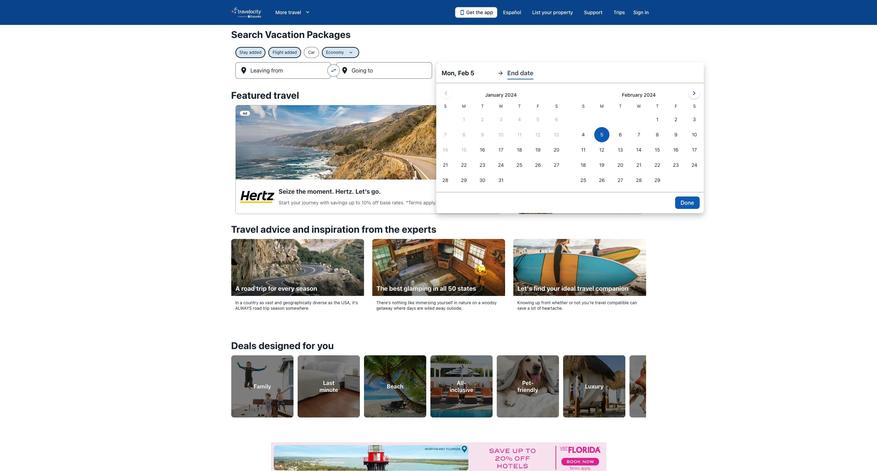 Task type: locate. For each thing, give the bounding box(es) containing it.
main content
[[0, 25, 877, 472]]

previous month image
[[442, 89, 450, 98]]

featured travel region
[[227, 86, 650, 220]]

next image
[[642, 381, 650, 389]]



Task type: vqa. For each thing, say whether or not it's contained in the screenshot.
february 2024 element
no



Task type: describe. For each thing, give the bounding box(es) containing it.
next month image
[[690, 89, 698, 98]]

travelocity logo image
[[231, 7, 262, 18]]

previous image
[[227, 381, 235, 389]]

download the app button image
[[460, 10, 465, 15]]

travel advice and inspiration from the experts region
[[227, 220, 650, 324]]

swap origin and destination values image
[[331, 67, 337, 74]]



